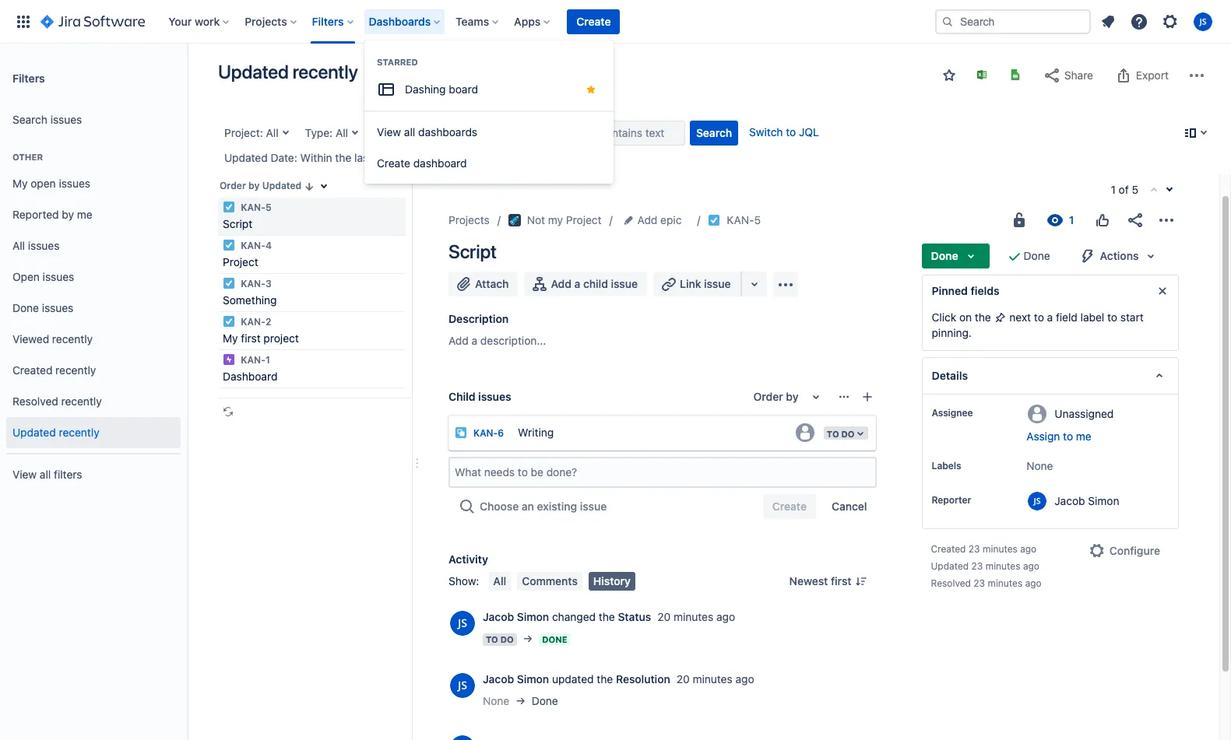 Task type: vqa. For each thing, say whether or not it's contained in the screenshot.


Task type: locate. For each thing, give the bounding box(es) containing it.
kan-3
[[238, 278, 272, 290]]

order by updated
[[220, 180, 302, 192]]

recently inside 'link'
[[55, 363, 96, 377]]

your
[[168, 14, 192, 28]]

5 right 'of'
[[1132, 183, 1139, 196]]

updated recently down resolved recently
[[12, 426, 99, 439]]

to right the assign
[[1063, 430, 1073, 443]]

issues up viewed recently
[[42, 301, 73, 314]]

kan- up my first project
[[241, 316, 265, 328]]

done inside the other group
[[12, 301, 39, 314]]

task image left kan-4
[[223, 239, 235, 252]]

kan- up dashboard in the left of the page
[[241, 354, 265, 366]]

1 horizontal spatial 5
[[754, 213, 761, 227]]

filters right projects popup button
[[312, 14, 344, 28]]

1 horizontal spatial created
[[931, 544, 966, 555]]

first left newest first 'image'
[[831, 575, 852, 588]]

not available - this is the first issue image
[[1148, 185, 1160, 197]]

all
[[404, 125, 415, 139], [40, 468, 51, 481]]

writing
[[518, 426, 554, 439]]

not
[[527, 213, 545, 227]]

projects inside popup button
[[245, 14, 287, 28]]

5 down order by updated link
[[265, 202, 272, 213]]

create dashboard
[[377, 157, 467, 170]]

2 vertical spatial simon
[[517, 673, 549, 686]]

1 horizontal spatial by
[[248, 180, 260, 192]]

a left the field
[[1047, 311, 1053, 324]]

done down changed
[[542, 635, 567, 645]]

kan-
[[241, 202, 265, 213], [727, 213, 754, 227], [241, 240, 265, 252], [241, 278, 265, 290], [241, 316, 265, 328], [241, 354, 265, 366], [473, 428, 498, 439]]

done down no restrictions icon
[[1024, 249, 1050, 262]]

0 vertical spatial order
[[220, 180, 246, 192]]

0 horizontal spatial order
[[220, 180, 246, 192]]

jacob up to do
[[483, 611, 514, 624]]

kan- for something
[[241, 278, 265, 290]]

do
[[500, 635, 514, 645]]

0 horizontal spatial resolved
[[12, 395, 58, 408]]

0 vertical spatial updated recently
[[218, 61, 358, 83]]

task image left kan-5 link
[[708, 214, 721, 227]]

a left child
[[574, 277, 580, 290]]

create right apps dropdown button
[[577, 14, 611, 28]]

the left status
[[599, 611, 615, 624]]

recently down resolved recently link
[[59, 426, 99, 439]]

task image left kan-3
[[223, 277, 235, 290]]

issues right child
[[478, 390, 511, 403]]

jacob simon updated the resolution 20 minutes ago
[[483, 673, 754, 686]]

my up epic image
[[223, 332, 238, 345]]

the for updated date: within the last 1 week
[[335, 151, 351, 164]]

all up date:
[[266, 126, 279, 139]]

by inside reported by me link
[[62, 208, 74, 221]]

0 vertical spatial my
[[12, 176, 28, 190]]

1 horizontal spatial first
[[831, 575, 852, 588]]

0 vertical spatial created
[[12, 363, 52, 377]]

all issues link
[[6, 231, 181, 262]]

issue inside button
[[611, 277, 638, 290]]

simon for jacob simon changed the status 20 minutes ago
[[517, 611, 549, 624]]

all inside the other group
[[12, 239, 25, 252]]

assignee pin to top. only you can see pinned fields. image
[[976, 407, 989, 420]]

0 horizontal spatial issue
[[580, 500, 607, 513]]

all up remove criteria image
[[404, 125, 415, 139]]

a for child
[[574, 277, 580, 290]]

done image
[[1005, 247, 1024, 266]]

order inside dropdown button
[[754, 390, 783, 403]]

details
[[932, 369, 968, 382]]

simon up the configure link
[[1088, 494, 1120, 507]]

add left child
[[551, 277, 572, 290]]

jacob down to do
[[483, 673, 514, 686]]

kan- up something
[[241, 278, 265, 290]]

0 vertical spatial task image
[[223, 201, 235, 213]]

2 task image from the top
[[223, 315, 235, 328]]

issue inside "button"
[[704, 277, 731, 290]]

created for created 23 minutes ago updated 23 minutes ago resolved 23 minutes ago
[[931, 544, 966, 555]]

0 horizontal spatial 1
[[265, 354, 270, 366]]

1 vertical spatial task image
[[223, 315, 235, 328]]

status
[[618, 611, 651, 624]]

0 horizontal spatial project
[[223, 255, 258, 269]]

assign to me button
[[1027, 429, 1163, 445]]

switch
[[749, 125, 783, 139]]

open issues link
[[6, 262, 181, 293]]

me inside the other group
[[77, 208, 92, 221]]

order left the issue actions image
[[754, 390, 783, 403]]

0 vertical spatial first
[[241, 332, 261, 345]]

add for add epic
[[638, 213, 658, 227]]

1 horizontal spatial 20
[[677, 673, 690, 686]]

order inside order by updated link
[[220, 180, 246, 192]]

1 vertical spatial 23
[[972, 561, 983, 572]]

first inside button
[[831, 575, 852, 588]]

create right last
[[377, 157, 410, 170]]

0 horizontal spatial my
[[12, 176, 28, 190]]

last
[[354, 151, 372, 164]]

open
[[31, 176, 56, 190]]

add a child issue button
[[524, 272, 647, 297]]

6
[[498, 428, 504, 439]]

0 vertical spatial jacob
[[1055, 494, 1085, 507]]

simon
[[1088, 494, 1120, 507], [517, 611, 549, 624], [517, 673, 549, 686]]

0 horizontal spatial search
[[12, 113, 47, 126]]

done up pinned
[[931, 249, 958, 262]]

1 vertical spatial 20
[[677, 673, 690, 686]]

minutes for jacob simon updated the resolution 20 minutes ago
[[693, 673, 733, 686]]

ago for jacob simon changed the status 20 minutes ago
[[716, 611, 735, 624]]

1 vertical spatial projects
[[449, 213, 490, 227]]

issues for child issues
[[478, 390, 511, 403]]

kan- down order by updated at top
[[241, 202, 265, 213]]

me down unassigned
[[1076, 430, 1092, 443]]

0 vertical spatial 23
[[969, 544, 980, 555]]

issues for done issues
[[42, 301, 73, 314]]

0 horizontal spatial all
[[40, 468, 51, 481]]

script up kan-4
[[223, 217, 253, 231]]

issue right child
[[611, 277, 638, 290]]

task image
[[708, 214, 721, 227], [223, 239, 235, 252], [223, 277, 235, 290]]

1 horizontal spatial project
[[566, 213, 602, 227]]

Child issues field
[[450, 459, 875, 487]]

0 horizontal spatial by
[[62, 208, 74, 221]]

0 vertical spatial add
[[638, 213, 658, 227]]

0 vertical spatial a
[[574, 277, 580, 290]]

recently down 'created recently' 'link'
[[61, 395, 102, 408]]

kan-5 down order by updated at top
[[238, 202, 272, 213]]

add left epic on the right of page
[[638, 213, 658, 227]]

0 horizontal spatial 5
[[265, 202, 272, 213]]

kan-1
[[238, 354, 270, 366]]

jacob for jacob simon changed the status 20 minutes ago
[[483, 611, 514, 624]]

0 vertical spatial task image
[[708, 214, 721, 227]]

kan- up kan-3
[[241, 240, 265, 252]]

a inside button
[[574, 277, 580, 290]]

1 vertical spatial me
[[1076, 430, 1092, 443]]

view left "filters" at the bottom
[[12, 468, 37, 481]]

by for updated
[[248, 180, 260, 192]]

filters button
[[307, 9, 359, 34]]

task image
[[223, 201, 235, 213], [223, 315, 235, 328]]

created inside 'created recently' 'link'
[[12, 363, 52, 377]]

0 vertical spatial resolved
[[12, 395, 58, 408]]

share image
[[1126, 211, 1145, 230]]

0 vertical spatial project
[[566, 213, 602, 227]]

none down the assign
[[1027, 459, 1053, 473]]

create button
[[567, 9, 620, 34]]

issues right open
[[43, 270, 74, 283]]

view all filters
[[12, 468, 82, 481]]

1 horizontal spatial my
[[223, 332, 238, 345]]

1 vertical spatial view
[[12, 468, 37, 481]]

updated down projects popup button
[[218, 61, 289, 83]]

to do
[[486, 635, 514, 645]]

all
[[266, 126, 279, 139], [336, 126, 348, 139], [12, 239, 25, 252], [493, 575, 506, 588]]

simon down comments button
[[517, 611, 549, 624]]

1 vertical spatial jacob
[[483, 611, 514, 624]]

0 vertical spatial none
[[1027, 459, 1053, 473]]

0 vertical spatial all
[[404, 125, 415, 139]]

task image for something
[[223, 277, 235, 290]]

fields
[[971, 284, 1000, 297]]

1 vertical spatial resolved
[[931, 578, 971, 590]]

done inside dropdown button
[[931, 249, 958, 262]]

none down to do
[[483, 695, 509, 708]]

jira software image
[[40, 12, 145, 31], [40, 12, 145, 31]]

apps button
[[509, 9, 556, 34]]

export button
[[1107, 63, 1177, 88]]

1 horizontal spatial issue
[[611, 277, 638, 290]]

by down the project: all
[[248, 180, 260, 192]]

view up week
[[377, 125, 401, 139]]

open in google sheets image
[[1009, 69, 1022, 81]]

updated
[[552, 673, 594, 686]]

unassigned image
[[796, 424, 814, 442]]

0 vertical spatial 20
[[657, 611, 671, 624]]

created down viewed
[[12, 363, 52, 377]]

1 right last
[[375, 151, 380, 164]]

cancel
[[832, 500, 867, 513]]

issue right 'existing'
[[580, 500, 607, 513]]

issue right "link"
[[704, 277, 731, 290]]

task image for my first project
[[223, 315, 235, 328]]

add inside button
[[551, 277, 572, 290]]

1 horizontal spatial all
[[404, 125, 415, 139]]

by
[[248, 180, 260, 192], [62, 208, 74, 221], [786, 390, 799, 403]]

kan- for my first project
[[241, 316, 265, 328]]

1 vertical spatial a
[[1047, 311, 1053, 324]]

1 vertical spatial by
[[62, 208, 74, 221]]

task image down order by updated at top
[[223, 201, 235, 213]]

0 vertical spatial simon
[[1088, 494, 1120, 507]]

1 down my first project
[[265, 354, 270, 366]]

updated recently down projects popup button
[[218, 61, 358, 83]]

0 vertical spatial me
[[77, 208, 92, 221]]

0 horizontal spatial updated recently
[[12, 426, 99, 439]]

filters up search issues
[[12, 71, 45, 84]]

1 vertical spatial my
[[223, 332, 238, 345]]

all right show:
[[493, 575, 506, 588]]

task image for script
[[223, 201, 235, 213]]

jql
[[799, 125, 819, 139]]

search for search
[[696, 126, 732, 139]]

created recently
[[12, 363, 96, 377]]

task image for project
[[223, 239, 235, 252]]

all left "filters" at the bottom
[[40, 468, 51, 481]]

1 horizontal spatial search
[[696, 126, 732, 139]]

the right updated
[[597, 673, 613, 686]]

1
[[375, 151, 380, 164], [1111, 183, 1116, 196], [265, 354, 270, 366]]

1 vertical spatial updated recently
[[12, 426, 99, 439]]

projects for projects link
[[449, 213, 490, 227]]

1 horizontal spatial projects
[[449, 213, 490, 227]]

label
[[1081, 311, 1105, 324]]

reporter
[[932, 495, 971, 506]]

dashboard image
[[377, 80, 396, 99]]

0 vertical spatial by
[[248, 180, 260, 192]]

to left jql
[[786, 125, 796, 139]]

issue for add a child issue
[[611, 277, 638, 290]]

the for jacob simon updated the resolution 20 minutes ago
[[597, 673, 613, 686]]

1 vertical spatial add
[[551, 277, 572, 290]]

updated recently inside updated recently 'link'
[[12, 426, 99, 439]]

jacob down assign to me at the bottom right
[[1055, 494, 1085, 507]]

all up open
[[12, 239, 25, 252]]

add down description on the left top
[[449, 334, 469, 347]]

resolved recently
[[12, 395, 102, 408]]

updated down resolved recently
[[12, 426, 56, 439]]

0 vertical spatial search
[[12, 113, 47, 126]]

next issue 'kan-4' ( type 'j' ) image
[[1163, 184, 1176, 196]]

2 horizontal spatial a
[[1047, 311, 1053, 324]]

20 right resolution
[[677, 673, 690, 686]]

issue inside button
[[580, 500, 607, 513]]

kan-5 up link web pages and more image
[[727, 213, 761, 227]]

1 horizontal spatial 1
[[375, 151, 380, 164]]

menu bar
[[485, 572, 639, 591]]

order by button
[[744, 385, 834, 410]]

1 vertical spatial filters
[[12, 71, 45, 84]]

to inside button
[[1063, 430, 1073, 443]]

recently up created recently on the left of the page
[[52, 332, 93, 345]]

updated down reporter
[[931, 561, 969, 572]]

add epic
[[638, 213, 682, 227]]

to for me
[[1063, 430, 1073, 443]]

view
[[377, 125, 401, 139], [12, 468, 37, 481]]

projects button
[[240, 9, 303, 34]]

1 horizontal spatial order
[[754, 390, 783, 403]]

updated
[[218, 61, 289, 83], [224, 151, 268, 164], [262, 180, 302, 192], [12, 426, 56, 439], [931, 561, 969, 572]]

history button
[[589, 572, 635, 591]]

me for reported by me
[[77, 208, 92, 221]]

projects for projects popup button
[[245, 14, 287, 28]]

search up "other"
[[12, 113, 47, 126]]

copy link to issue image
[[758, 213, 770, 226]]

the left last
[[335, 151, 351, 164]]

0 vertical spatial create
[[577, 14, 611, 28]]

first for newest
[[831, 575, 852, 588]]

0 horizontal spatial projects
[[245, 14, 287, 28]]

issues up open issues
[[28, 239, 60, 252]]

1 horizontal spatial add
[[551, 277, 572, 290]]

0 horizontal spatial first
[[241, 332, 261, 345]]

board
[[449, 83, 478, 96]]

projects right work
[[245, 14, 287, 28]]

add epic button
[[620, 211, 686, 230]]

create inside primary element
[[577, 14, 611, 28]]

a
[[574, 277, 580, 290], [1047, 311, 1053, 324], [472, 334, 477, 347]]

1 vertical spatial project
[[223, 255, 258, 269]]

1 vertical spatial first
[[831, 575, 852, 588]]

settings image
[[1161, 12, 1180, 31]]

small image
[[303, 181, 316, 193]]

my left open at the left top of the page
[[12, 176, 28, 190]]

2 vertical spatial a
[[472, 334, 477, 347]]

issue type: subtask image
[[455, 427, 467, 439]]

create
[[577, 14, 611, 28], [377, 157, 410, 170]]

recently inside 'link'
[[59, 426, 99, 439]]

add inside popup button
[[638, 213, 658, 227]]

search
[[12, 113, 47, 126], [696, 126, 732, 139]]

task image left kan-2
[[223, 315, 235, 328]]

me inside button
[[1076, 430, 1092, 443]]

by right reported
[[62, 208, 74, 221]]

changed
[[552, 611, 596, 624]]

kan- for script
[[241, 202, 265, 213]]

description
[[449, 312, 509, 326]]

created inside created 23 minutes ago updated 23 minutes ago resolved 23 minutes ago
[[931, 544, 966, 555]]

1 horizontal spatial filters
[[312, 14, 344, 28]]

done down open
[[12, 301, 39, 314]]

1 horizontal spatial create
[[577, 14, 611, 28]]

menu bar containing all
[[485, 572, 639, 591]]

to for a
[[1034, 311, 1044, 324]]

first down kan-2
[[241, 332, 261, 345]]

1 vertical spatial simon
[[517, 611, 549, 624]]

view for view all filters
[[12, 468, 37, 481]]

project right my
[[566, 213, 602, 227]]

5 up link web pages and more image
[[754, 213, 761, 227]]

my inside the other group
[[12, 176, 28, 190]]

0 horizontal spatial create
[[377, 157, 410, 170]]

to
[[486, 635, 498, 645]]

order by
[[754, 390, 799, 403]]

next to a field label to start pinning.
[[932, 311, 1144, 340]]

my for my open issues
[[12, 176, 28, 190]]

search image
[[942, 15, 954, 28]]

23
[[969, 544, 980, 555], [972, 561, 983, 572], [974, 578, 985, 590]]

1 vertical spatial task image
[[223, 239, 235, 252]]

project down kan-4
[[223, 255, 258, 269]]

epic
[[661, 213, 682, 227]]

created
[[12, 363, 52, 377], [931, 544, 966, 555]]

1 horizontal spatial view
[[377, 125, 401, 139]]

0 horizontal spatial created
[[12, 363, 52, 377]]

project:
[[224, 126, 263, 139]]

type:
[[305, 126, 333, 139]]

1 of 5
[[1111, 183, 1139, 196]]

1 vertical spatial search
[[696, 126, 732, 139]]

open issues
[[12, 270, 74, 283]]

view for view all dashboards
[[377, 125, 401, 139]]

a down description on the left top
[[472, 334, 477, 347]]

all for filters
[[40, 468, 51, 481]]

1 horizontal spatial me
[[1076, 430, 1092, 443]]

1 vertical spatial created
[[931, 544, 966, 555]]

1 vertical spatial none
[[483, 695, 509, 708]]

0 horizontal spatial add
[[449, 334, 469, 347]]

comments
[[522, 575, 578, 588]]

updated left small icon
[[262, 180, 302, 192]]

a inside 'next to a field label to start pinning.'
[[1047, 311, 1053, 324]]

to right next
[[1034, 311, 1044, 324]]

1 vertical spatial 1
[[1111, 183, 1116, 196]]

1 vertical spatial order
[[754, 390, 783, 403]]

search issues link
[[6, 104, 181, 136]]

filters
[[54, 468, 82, 481]]

create for create dashboard
[[377, 157, 410, 170]]

1 left 'of'
[[1111, 183, 1116, 196]]

simon left updated
[[517, 673, 549, 686]]

0 horizontal spatial a
[[472, 334, 477, 347]]

4
[[265, 240, 272, 252]]

jacob simon
[[1055, 494, 1120, 507]]

by inside order by updated link
[[248, 180, 260, 192]]

dashboard
[[413, 157, 467, 170]]

first
[[241, 332, 261, 345], [831, 575, 852, 588]]

all for dashboards
[[404, 125, 415, 139]]

viewed
[[12, 332, 49, 345]]

history
[[593, 575, 631, 588]]

minutes
[[983, 544, 1018, 555], [986, 561, 1021, 572], [988, 578, 1023, 590], [674, 611, 714, 624], [693, 673, 733, 686]]

search inside button
[[696, 126, 732, 139]]

created down reporter
[[931, 544, 966, 555]]

2 vertical spatial by
[[786, 390, 799, 403]]

project: all
[[224, 126, 279, 139]]

Search field
[[935, 9, 1091, 34]]

me down my open issues link
[[77, 208, 92, 221]]

by up unassigned icon
[[786, 390, 799, 403]]

20 right status
[[657, 611, 671, 624]]

simon for jacob simon
[[1088, 494, 1120, 507]]

0 vertical spatial projects
[[245, 14, 287, 28]]

recently for resolved recently link
[[61, 395, 102, 408]]

order down project:
[[220, 180, 246, 192]]

help image
[[1130, 12, 1149, 31]]

resolved inside created 23 minutes ago updated 23 minutes ago resolved 23 minutes ago
[[931, 578, 971, 590]]

2 vertical spatial add
[[449, 334, 469, 347]]

kan-6
[[473, 428, 504, 439]]

star dashing board image
[[585, 83, 597, 96]]

search left switch
[[696, 126, 732, 139]]

0 horizontal spatial me
[[77, 208, 92, 221]]

resolved
[[12, 395, 58, 408], [931, 578, 971, 590]]

2 vertical spatial jacob
[[483, 673, 514, 686]]

1 horizontal spatial resolved
[[931, 578, 971, 590]]

0 vertical spatial filters
[[312, 14, 344, 28]]

actions
[[1100, 249, 1139, 262]]

my first project
[[223, 332, 299, 345]]

a for description...
[[472, 334, 477, 347]]

issues up the my open issues
[[50, 113, 82, 126]]

1 task image from the top
[[223, 201, 235, 213]]

banner
[[0, 0, 1231, 44]]

reported by me link
[[6, 199, 181, 231]]



Task type: describe. For each thing, give the bounding box(es) containing it.
add a child issue
[[551, 277, 638, 290]]

issues for all issues
[[28, 239, 60, 252]]

to for jql
[[786, 125, 796, 139]]

0 horizontal spatial kan-5
[[238, 202, 272, 213]]

save as button
[[369, 62, 423, 87]]

cancel button
[[822, 494, 876, 519]]

dashing board link
[[364, 73, 614, 106]]

recently for updated recently 'link'
[[59, 426, 99, 439]]

1 horizontal spatial updated recently
[[218, 61, 358, 83]]

0 horizontal spatial filters
[[12, 71, 45, 84]]

created recently link
[[6, 355, 181, 386]]

Search issues using keywords text field
[[592, 121, 685, 146]]

ago for created 23 minutes ago updated 23 minutes ago resolved 23 minutes ago
[[1023, 561, 1040, 572]]

issue for choose an existing issue
[[580, 500, 607, 513]]

done issues
[[12, 301, 73, 314]]

dashboards button
[[364, 9, 446, 34]]

order by updated link
[[218, 176, 317, 195]]

banner containing your work
[[0, 0, 1231, 44]]

add for add a description...
[[449, 334, 469, 347]]

vote options: no one has voted for this issue yet. image
[[1093, 211, 1112, 230]]

minutes for created 23 minutes ago updated 23 minutes ago resolved 23 minutes ago
[[986, 561, 1021, 572]]

actions button
[[1069, 244, 1170, 269]]

notifications image
[[1099, 12, 1118, 31]]

kan-4
[[238, 240, 272, 252]]

viewed recently
[[12, 332, 93, 345]]

something
[[223, 294, 277, 307]]

start
[[1121, 311, 1144, 324]]

export
[[1136, 69, 1169, 82]]

created for created recently
[[12, 363, 52, 377]]

by inside the order by dropdown button
[[786, 390, 799, 403]]

my open issues link
[[6, 168, 181, 199]]

choose
[[480, 500, 519, 513]]

dashing board
[[405, 83, 478, 96]]

existing
[[537, 500, 577, 513]]

me for assign to me
[[1076, 430, 1092, 443]]

done issues link
[[6, 293, 181, 324]]

not my project link
[[508, 211, 602, 230]]

sidebar navigation image
[[170, 62, 204, 93]]

1 horizontal spatial kan-5
[[727, 213, 761, 227]]

dashboard
[[223, 370, 278, 383]]

work
[[195, 14, 220, 28]]

not my project image
[[508, 214, 521, 227]]

choose an existing issue button
[[449, 494, 616, 519]]

newest first button
[[780, 572, 876, 591]]

my for my first project
[[223, 332, 238, 345]]

labels
[[932, 460, 961, 472]]

open in microsoft excel image
[[976, 69, 988, 81]]

create child image
[[861, 391, 873, 403]]

kan-5 link
[[727, 211, 761, 230]]

add app image
[[776, 275, 795, 294]]

remove criteria image
[[392, 151, 405, 164]]

20 for status
[[657, 611, 671, 624]]

actions image
[[1157, 211, 1176, 230]]

other group
[[6, 136, 181, 453]]

pinned fields
[[932, 284, 1000, 297]]

updated down project:
[[224, 151, 268, 164]]

reported
[[12, 208, 59, 221]]

1 horizontal spatial script
[[449, 241, 497, 262]]

create dashboard button
[[364, 148, 614, 179]]

resolution
[[616, 673, 670, 686]]

issue actions image
[[838, 391, 850, 403]]

click on the
[[932, 311, 994, 324]]

0 vertical spatial 1
[[375, 151, 380, 164]]

recently for 'created recently' 'link'
[[55, 363, 96, 377]]

created 23 minutes ago updated 23 minutes ago resolved 23 minutes ago
[[931, 544, 1042, 590]]

to left start
[[1107, 311, 1118, 324]]

choose an existing issue
[[480, 500, 607, 513]]

link issue
[[680, 277, 731, 290]]

switch to jql link
[[749, 125, 819, 139]]

first for my
[[241, 332, 261, 345]]

filters inside dropdown button
[[312, 14, 344, 28]]

link
[[680, 277, 701, 290]]

small image
[[943, 69, 956, 82]]

issues for search issues
[[50, 113, 82, 126]]

recently down filters dropdown button at left top
[[293, 61, 358, 83]]

your work
[[168, 14, 220, 28]]

switch to jql
[[749, 125, 819, 139]]

reported by me
[[12, 208, 92, 221]]

writing link
[[512, 417, 788, 449]]

20 for resolution
[[677, 673, 690, 686]]

click
[[932, 311, 956, 324]]

order for order by updated
[[220, 180, 246, 192]]

as
[[404, 68, 415, 81]]

view all dashboards link
[[364, 117, 614, 148]]

jacob for jacob simon
[[1055, 494, 1085, 507]]

kan- right "issue type: subtask" icon at the left bottom of page
[[473, 428, 498, 439]]

search for search issues
[[12, 113, 47, 126]]

labels pin to top. only you can see pinned fields. image
[[964, 460, 977, 473]]

all button
[[489, 572, 511, 591]]

primary element
[[9, 0, 935, 43]]

field
[[1056, 311, 1078, 324]]

0 horizontal spatial none
[[483, 695, 509, 708]]

kan- left copy link to issue image
[[727, 213, 754, 227]]

starred
[[377, 57, 418, 67]]

2 horizontal spatial 5
[[1132, 183, 1139, 196]]

assign to me
[[1027, 430, 1092, 443]]

newest first image
[[855, 575, 867, 588]]

link web pages and more image
[[745, 275, 764, 294]]

the for jacob simon changed the status 20 minutes ago
[[599, 611, 615, 624]]

2 horizontal spatial 1
[[1111, 183, 1116, 196]]

order for order by
[[754, 390, 783, 403]]

ago for jacob simon updated the resolution 20 minutes ago
[[736, 673, 754, 686]]

my open issues
[[12, 176, 90, 190]]

apps
[[514, 14, 541, 28]]

2 vertical spatial 23
[[974, 578, 985, 590]]

viewed recently link
[[6, 324, 181, 355]]

issues right open at the left top of the page
[[59, 176, 90, 190]]

add for add a child issue
[[551, 277, 572, 290]]

minutes for jacob simon changed the status 20 minutes ago
[[674, 611, 714, 624]]

2
[[265, 316, 271, 328]]

create for create
[[577, 14, 611, 28]]

done button
[[922, 244, 989, 269]]

newest first
[[789, 575, 852, 588]]

child
[[449, 390, 475, 403]]

updated inside 'link'
[[12, 426, 56, 439]]

epic image
[[223, 354, 235, 366]]

save as
[[377, 68, 415, 81]]

all right the type:
[[336, 126, 348, 139]]

view all filters link
[[6, 459, 181, 491]]

resolved recently link
[[6, 386, 181, 417]]

jacob simon changed the status 20 minutes ago
[[483, 611, 735, 624]]

of
[[1119, 183, 1129, 196]]

0 horizontal spatial script
[[223, 217, 253, 231]]

assignee
[[932, 407, 973, 419]]

1 horizontal spatial none
[[1027, 459, 1053, 473]]

jacob for jacob simon updated the resolution 20 minutes ago
[[483, 673, 514, 686]]

my
[[548, 213, 563, 227]]

configure
[[1110, 544, 1160, 558]]

pinning.
[[932, 326, 972, 340]]

description...
[[480, 334, 546, 347]]

by for me
[[62, 208, 74, 221]]

hide message image
[[1153, 282, 1172, 301]]

the right on
[[975, 311, 991, 324]]

share link
[[1035, 63, 1101, 88]]

activity
[[449, 553, 488, 566]]

recently for viewed recently link
[[52, 332, 93, 345]]

issues for open issues
[[43, 270, 74, 283]]

newest
[[789, 575, 828, 588]]

show:
[[449, 575, 479, 588]]

add a description...
[[449, 334, 546, 347]]

all inside button
[[493, 575, 506, 588]]

an
[[522, 500, 534, 513]]

resolved inside resolved recently link
[[12, 395, 58, 408]]

child issues
[[449, 390, 511, 403]]

2 vertical spatial 1
[[265, 354, 270, 366]]

simon for jacob simon updated the resolution 20 minutes ago
[[517, 673, 549, 686]]

done down updated
[[532, 695, 558, 708]]

dashing
[[405, 83, 446, 96]]

all issues
[[12, 239, 60, 252]]

kan- for dashboard
[[241, 354, 265, 366]]

kan- for project
[[241, 240, 265, 252]]

updated inside created 23 minutes ago updated 23 minutes ago resolved 23 minutes ago
[[931, 561, 969, 572]]

child
[[583, 277, 608, 290]]

appswitcher icon image
[[14, 12, 33, 31]]

your profile and settings image
[[1194, 12, 1213, 31]]

details element
[[922, 357, 1179, 395]]

attach button
[[449, 272, 518, 297]]

unassigned
[[1055, 407, 1114, 420]]

no restrictions image
[[1010, 211, 1029, 230]]

project
[[264, 332, 299, 345]]



